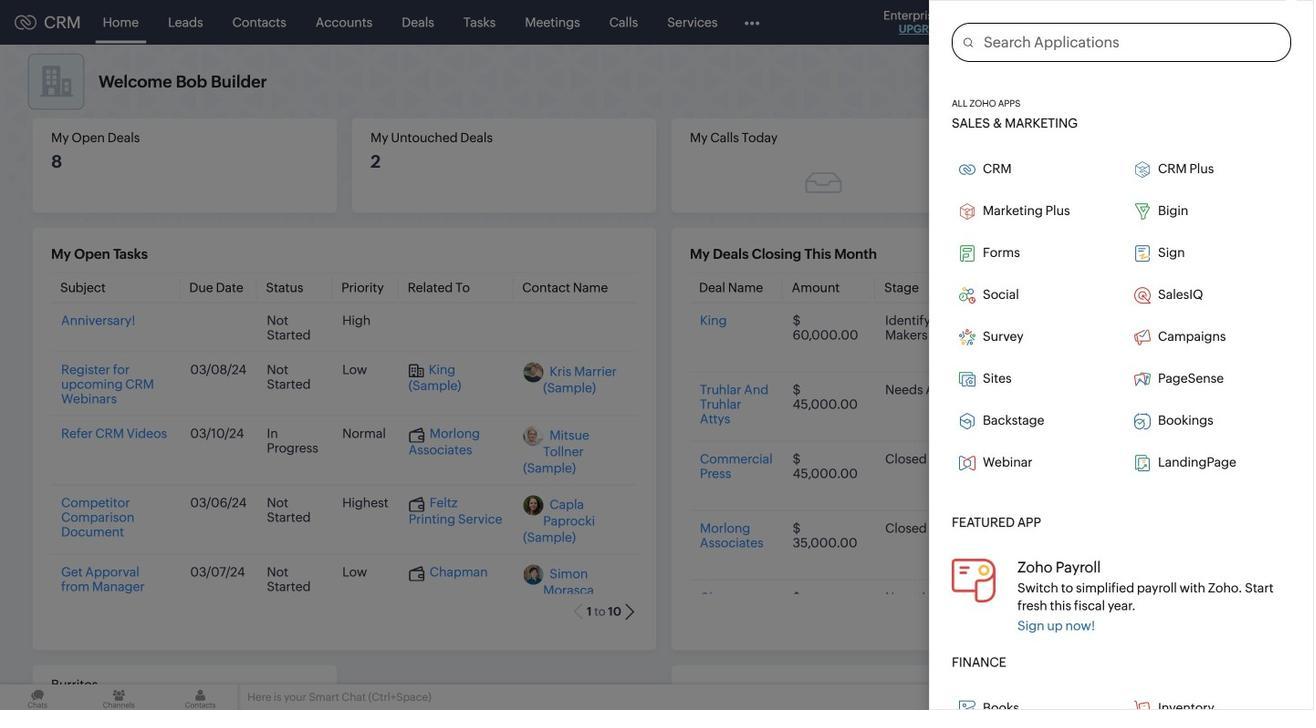 Task type: vqa. For each thing, say whether or not it's contained in the screenshot.
SEARCH image
yes



Task type: locate. For each thing, give the bounding box(es) containing it.
search element
[[1038, 0, 1075, 45]]

logo image
[[15, 15, 37, 30]]

contacts image
[[163, 685, 238, 711]]

search image
[[1049, 15, 1064, 30]]

create menu image
[[1004, 11, 1027, 33]]



Task type: describe. For each thing, give the bounding box(es) containing it.
chats image
[[0, 685, 75, 711]]

create menu element
[[993, 0, 1038, 44]]

zoho payroll image
[[952, 559, 996, 603]]

channels image
[[81, 685, 156, 711]]

Search Applications text field
[[973, 24, 1290, 61]]



